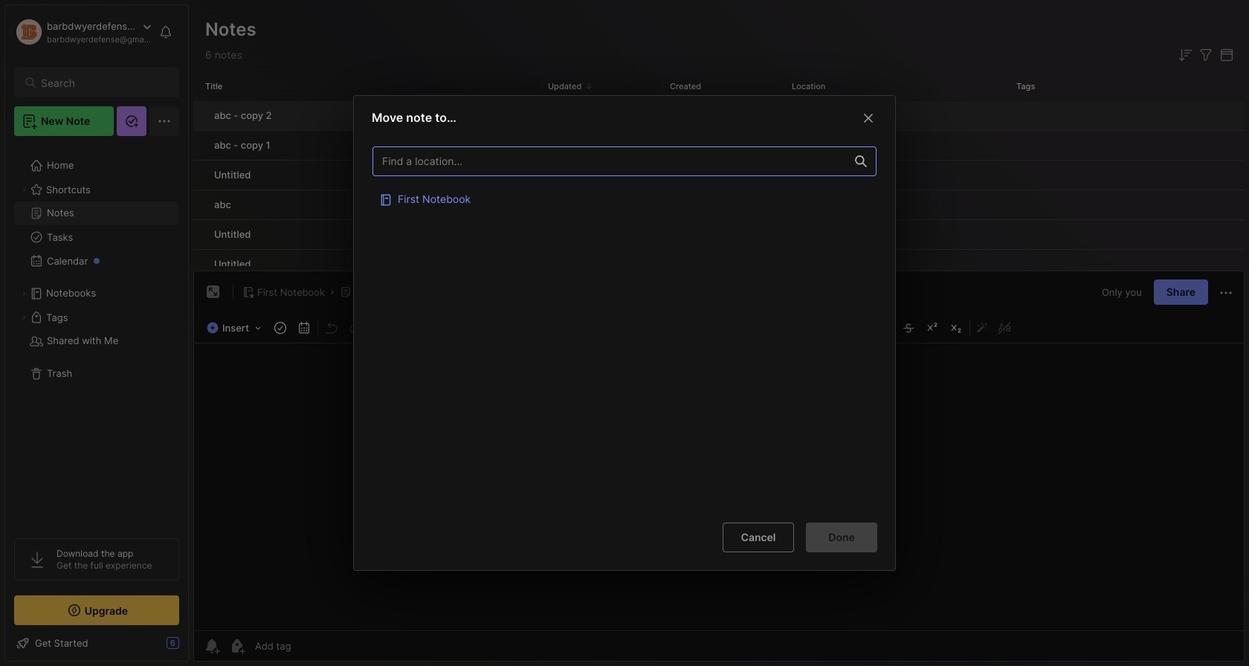 Task type: vqa. For each thing, say whether or not it's contained in the screenshot.
Note Window element
yes



Task type: locate. For each thing, give the bounding box(es) containing it.
tree
[[5, 145, 188, 525]]

add tag image
[[228, 637, 246, 655]]

superscript image
[[922, 318, 943, 339]]

task image
[[270, 318, 291, 339]]

tree inside the main element
[[5, 145, 188, 525]]

note window element
[[193, 271, 1245, 662]]

row group
[[193, 101, 1245, 280]]

None search field
[[41, 74, 166, 91]]

cell
[[373, 183, 877, 213]]

Note Editor text field
[[194, 343, 1244, 631]]

insert image
[[203, 319, 269, 338]]

Find a location field
[[365, 139, 884, 511]]

expand note image
[[205, 284, 222, 302]]



Task type: describe. For each thing, give the bounding box(es) containing it.
none search field inside the main element
[[41, 74, 166, 91]]

cell inside find a location field
[[373, 183, 877, 213]]

expand tags image
[[19, 313, 28, 322]]

main element
[[0, 0, 193, 666]]

subscript image
[[946, 318, 967, 339]]

strikethrough image
[[899, 318, 919, 339]]

calendar event image
[[294, 318, 315, 339]]

expand notebooks image
[[19, 289, 28, 298]]

Search text field
[[41, 76, 166, 90]]

Find a location… text field
[[373, 149, 846, 173]]

close image
[[860, 109, 878, 127]]

add a reminder image
[[203, 637, 221, 655]]



